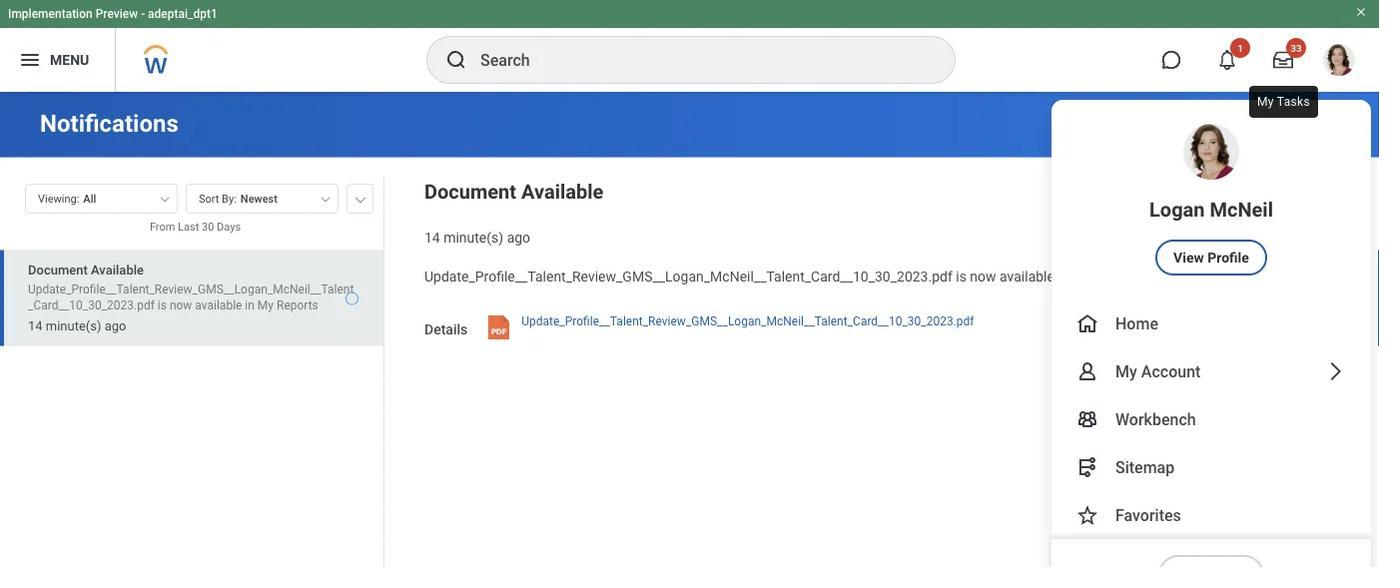 Task type: vqa. For each thing, say whether or not it's contained in the screenshot.
Viewing: All
yes



Task type: locate. For each thing, give the bounding box(es) containing it.
0 horizontal spatial available
[[91, 263, 144, 278]]

0 horizontal spatial minute(s)
[[46, 319, 101, 334]]

from
[[150, 221, 175, 233]]

1 horizontal spatial now
[[971, 268, 997, 285]]

account
[[1142, 362, 1201, 381]]

1
[[1238, 42, 1244, 54]]

all
[[83, 193, 96, 205]]

logan mcneil
[[1150, 198, 1274, 221]]

adeptai_dpt1
[[148, 7, 218, 21]]

in inside document available update_profile__talent_review_gms__logan_mcneil__talent _card__10_30_2023.pdf is now available in my reports 14 minute(s) ago
[[245, 299, 255, 313]]

0 horizontal spatial ago
[[105, 319, 126, 334]]

available up _card__10_30_2023.pdf
[[91, 263, 144, 278]]

viewing:
[[38, 193, 79, 205]]

14 up the details on the bottom of page
[[425, 229, 440, 246]]

1 button
[[1206, 38, 1251, 82]]

tab panel
[[0, 175, 384, 568]]

0 vertical spatial 14
[[425, 229, 440, 246]]

my tasks
[[1258, 95, 1311, 109]]

newest
[[241, 193, 278, 205]]

ago down document available
[[507, 229, 531, 246]]

my down update_profile__talent_review_gms__logan_mcneil__talent
[[258, 299, 274, 313]]

1 horizontal spatial minute(s)
[[444, 229, 504, 246]]

1 vertical spatial in
[[245, 299, 255, 313]]

in
[[1059, 268, 1070, 285], [245, 299, 255, 313]]

1 horizontal spatial in
[[1059, 268, 1070, 285]]

available for document available
[[522, 180, 604, 204]]

1 vertical spatial is
[[158, 299, 167, 313]]

ago
[[507, 229, 531, 246], [105, 319, 126, 334]]

available inside region
[[522, 180, 604, 204]]

minute(s) down document available
[[444, 229, 504, 246]]

0 horizontal spatial in
[[245, 299, 255, 313]]

1 horizontal spatial reports
[[1095, 268, 1144, 285]]

star image
[[1076, 504, 1100, 528]]

0 vertical spatial document
[[425, 180, 517, 204]]

menu button
[[0, 28, 115, 92]]

details
[[425, 322, 468, 338]]

sitemap menu item
[[1052, 444, 1372, 492]]

reports left mark read "image"
[[277, 299, 319, 313]]

0 horizontal spatial document
[[28, 263, 88, 278]]

0 vertical spatial now
[[971, 268, 997, 285]]

reports
[[1095, 268, 1144, 285], [277, 299, 319, 313]]

1 vertical spatial available
[[91, 263, 144, 278]]

0 vertical spatial update_profile__talent_review_gms__logan_mcneil__talent_card__10_30_2023.pdf
[[425, 268, 953, 285]]

1 vertical spatial now
[[170, 299, 192, 313]]

0 horizontal spatial 14
[[28, 319, 43, 334]]

0 horizontal spatial now
[[170, 299, 192, 313]]

available inside document available update_profile__talent_review_gms__logan_mcneil__talent _card__10_30_2023.pdf is now available in my reports 14 minute(s) ago
[[91, 263, 144, 278]]

tab panel inside notifications main content
[[0, 175, 384, 568]]

0 vertical spatial available
[[522, 180, 604, 204]]

available up 14 minute(s) ago
[[522, 180, 604, 204]]

1 vertical spatial document
[[28, 263, 88, 278]]

minute(s) inside document available update_profile__talent_review_gms__logan_mcneil__talent _card__10_30_2023.pdf is now available in my reports 14 minute(s) ago
[[46, 319, 101, 334]]

last
[[178, 221, 199, 233]]

1 vertical spatial reports
[[277, 299, 319, 313]]

document for document available update_profile__talent_review_gms__logan_mcneil__talent _card__10_30_2023.pdf is now available in my reports 14 minute(s) ago
[[28, 263, 88, 278]]

14
[[425, 229, 440, 246], [28, 319, 43, 334]]

implementation
[[8, 7, 93, 21]]

14 inside document available update_profile__talent_review_gms__logan_mcneil__talent _card__10_30_2023.pdf is now available in my reports 14 minute(s) ago
[[28, 319, 43, 334]]

menu
[[50, 52, 89, 68]]

ago down _card__10_30_2023.pdf
[[105, 319, 126, 334]]

14 inside document available region
[[425, 229, 440, 246]]

favorites
[[1116, 506, 1182, 525]]

tasks
[[1278, 95, 1311, 109]]

1 horizontal spatial ago
[[507, 229, 531, 246]]

home
[[1116, 314, 1159, 333]]

document inside document available update_profile__talent_review_gms__logan_mcneil__talent _card__10_30_2023.pdf is now available in my reports 14 minute(s) ago
[[28, 263, 88, 278]]

chevron right image
[[1324, 360, 1348, 384]]

document inside region
[[425, 180, 517, 204]]

by:
[[222, 193, 237, 205]]

0 horizontal spatial reports
[[277, 299, 319, 313]]

my left tasks
[[1258, 95, 1275, 109]]

document available update_profile__talent_review_gms__logan_mcneil__talent _card__10_30_2023.pdf is now available in my reports 14 minute(s) ago
[[28, 263, 354, 334]]

profile
[[1208, 249, 1250, 266]]

implementation preview -   adeptai_dpt1
[[8, 7, 218, 21]]

minute(s)
[[444, 229, 504, 246], [46, 319, 101, 334]]

now
[[971, 268, 997, 285], [170, 299, 192, 313]]

1 vertical spatial update_profile__talent_review_gms__logan_mcneil__talent_card__10_30_2023.pdf
[[522, 315, 975, 329]]

preview
[[96, 7, 138, 21]]

update_profile__talent_review_gms__logan_mcneil__talent_card__10_30_2023.pdf down update_profile__talent_review_gms__logan_mcneil__talent_card__10_30_2023.pdf is now available in my reports
[[522, 315, 975, 329]]

1 horizontal spatial 14
[[425, 229, 440, 246]]

update_profile__talent_review_gms__logan_mcneil__talent_card__10_30_2023.pdf
[[425, 268, 953, 285], [522, 315, 975, 329]]

0 horizontal spatial available
[[195, 299, 242, 313]]

now inside document available update_profile__talent_review_gms__logan_mcneil__talent _card__10_30_2023.pdf is now available in my reports 14 minute(s) ago
[[170, 299, 192, 313]]

is
[[956, 268, 967, 285], [158, 299, 167, 313]]

1 vertical spatial minute(s)
[[46, 319, 101, 334]]

document
[[425, 180, 517, 204], [28, 263, 88, 278]]

tab panel containing document available
[[0, 175, 384, 568]]

0 vertical spatial available
[[1000, 268, 1055, 285]]

notifications main content
[[0, 92, 1380, 568]]

1 horizontal spatial available
[[522, 180, 604, 204]]

my
[[1258, 95, 1275, 109], [1073, 268, 1092, 285], [258, 299, 274, 313], [1116, 362, 1138, 381]]

workbench
[[1116, 410, 1197, 429]]

update_profile__talent_review_gms__logan_mcneil__talent_card__10_30_2023.pdf up update_profile__talent_review_gms__logan_mcneil__talent_card__10_30_2023.pdf link
[[425, 268, 953, 285]]

document up _card__10_30_2023.pdf
[[28, 263, 88, 278]]

view
[[1174, 249, 1205, 266]]

ago inside document available update_profile__talent_review_gms__logan_mcneil__talent _card__10_30_2023.pdf is now available in my reports 14 minute(s) ago
[[105, 319, 126, 334]]

notifications
[[40, 109, 179, 138]]

update_profile__talent_review_gms__logan_mcneil__talent_card__10_30_2023.pdf link
[[522, 310, 975, 345]]

1 horizontal spatial available
[[1000, 268, 1055, 285]]

my inside document available update_profile__talent_review_gms__logan_mcneil__talent _card__10_30_2023.pdf is now available in my reports 14 minute(s) ago
[[258, 299, 274, 313]]

0 vertical spatial minute(s)
[[444, 229, 504, 246]]

1 vertical spatial available
[[195, 299, 242, 313]]

document up 14 minute(s) ago
[[425, 180, 517, 204]]

mcneil
[[1211, 198, 1274, 221]]

minute(s) down _card__10_30_2023.pdf
[[46, 319, 101, 334]]

notifications element
[[1334, 40, 1350, 56]]

14 down _card__10_30_2023.pdf
[[28, 319, 43, 334]]

days
[[217, 221, 241, 233]]

1 vertical spatial ago
[[105, 319, 126, 334]]

my account
[[1116, 362, 1201, 381]]

sort by: newest
[[199, 193, 278, 205]]

1 vertical spatial 14
[[28, 319, 43, 334]]

reports inside document available update_profile__talent_review_gms__logan_mcneil__talent _card__10_30_2023.pdf is now available in my reports 14 minute(s) ago
[[277, 299, 319, 313]]

0 horizontal spatial is
[[158, 299, 167, 313]]

update_profile__talent_review_gms__logan_mcneil__talent_card__10_30_2023.pdf is now available in my reports
[[425, 268, 1144, 285]]

14 minute(s) ago
[[425, 229, 531, 246]]

reports up home
[[1095, 268, 1144, 285]]

my right user image
[[1116, 362, 1138, 381]]

available
[[522, 180, 604, 204], [91, 263, 144, 278]]

home menu item
[[1052, 300, 1372, 348]]

update_profile__talent_review_gms__logan_mcneil__talent
[[28, 283, 354, 297]]

1 horizontal spatial document
[[425, 180, 517, 204]]

available
[[1000, 268, 1055, 285], [195, 299, 242, 313]]

0 vertical spatial ago
[[507, 229, 531, 246]]

0 vertical spatial is
[[956, 268, 967, 285]]

update_profile__talent_review_gms__logan_mcneil__talent_card__10_30_2023.pdf for update_profile__talent_review_gms__logan_mcneil__talent_card__10_30_2023.pdf is now available in my reports
[[425, 268, 953, 285]]



Task type: describe. For each thing, give the bounding box(es) containing it.
document available
[[425, 180, 604, 204]]

mark read image
[[346, 292, 359, 305]]

logan mcneil menu item
[[1052, 100, 1372, 300]]

justify image
[[18, 48, 42, 72]]

logan mcneil image
[[1324, 44, 1356, 76]]

logan mcneil menu
[[1052, 100, 1372, 568]]

ago inside document available region
[[507, 229, 531, 246]]

endpoints image
[[1076, 456, 1100, 480]]

my account menu item
[[1052, 348, 1372, 396]]

sitemap
[[1116, 458, 1175, 477]]

logan
[[1150, 198, 1206, 221]]

sort
[[199, 193, 219, 205]]

-
[[141, 7, 145, 21]]

viewing: all
[[38, 193, 96, 205]]

workbench menu item
[[1052, 396, 1372, 444]]

1 horizontal spatial is
[[956, 268, 967, 285]]

document for document available
[[425, 180, 517, 204]]

inbox large image
[[1274, 50, 1294, 70]]

33
[[1291, 42, 1303, 54]]

0 vertical spatial reports
[[1095, 268, 1144, 285]]

close environment banner image
[[1356, 6, 1368, 18]]

0 vertical spatial in
[[1059, 268, 1070, 285]]

Search Workday  search field
[[481, 38, 914, 82]]

more image
[[355, 193, 367, 203]]

from last 30 days
[[150, 221, 241, 233]]

minute(s) inside document available region
[[444, 229, 504, 246]]

my up home image
[[1073, 268, 1092, 285]]

_card__10_30_2023.pdf
[[28, 299, 155, 313]]

my tasks tooltip
[[1246, 82, 1323, 122]]

is inside document available update_profile__talent_review_gms__logan_mcneil__talent _card__10_30_2023.pdf is now available in my reports 14 minute(s) ago
[[158, 299, 167, 313]]

view printable version (pdf) image
[[1268, 184, 1292, 208]]

search image
[[445, 48, 469, 72]]

favorites menu item
[[1052, 492, 1372, 540]]

available inside document available update_profile__talent_review_gms__logan_mcneil__talent _card__10_30_2023.pdf is now available in my reports 14 minute(s) ago
[[195, 299, 242, 313]]

30
[[202, 221, 214, 233]]

available for document available update_profile__talent_review_gms__logan_mcneil__talent _card__10_30_2023.pdf is now available in my reports 14 minute(s) ago
[[91, 263, 144, 278]]

update_profile__talent_review_gms__logan_mcneil__talent_card__10_30_2023.pdf for update_profile__talent_review_gms__logan_mcneil__talent_card__10_30_2023.pdf
[[522, 315, 975, 329]]

export to excel image
[[1220, 184, 1244, 208]]

logan mcneil banner
[[0, 0, 1380, 568]]

view profile
[[1174, 249, 1250, 266]]

home image
[[1076, 312, 1100, 336]]

my inside tooltip
[[1258, 95, 1275, 109]]

user image
[[1076, 360, 1100, 384]]

33 button
[[1262, 38, 1307, 82]]

notifications large image
[[1218, 50, 1238, 70]]

contact card matrix manager image
[[1076, 408, 1100, 432]]

document available region
[[425, 176, 1340, 247]]

my inside menu item
[[1116, 362, 1138, 381]]



